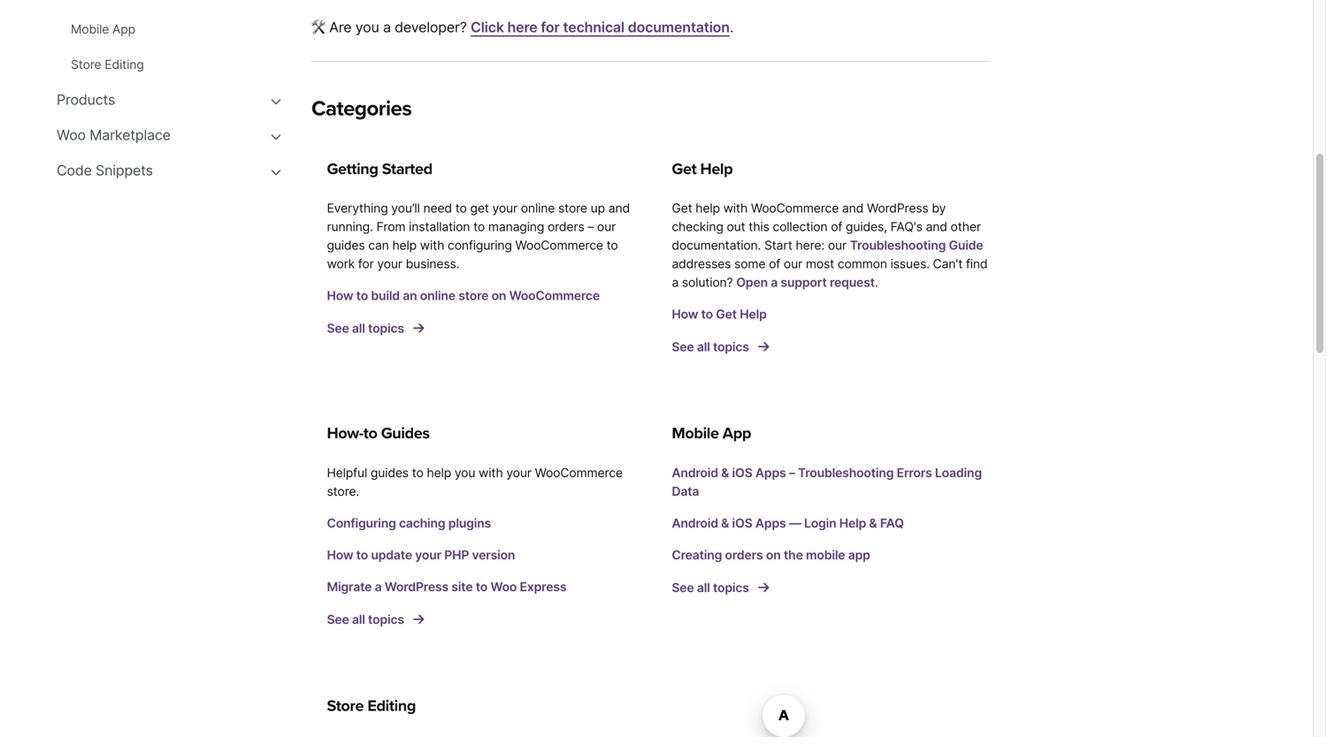 Task type: describe. For each thing, give the bounding box(es) containing it.
& for android & ios apps – troubleshooting errors loading data
[[721, 466, 729, 481]]

how to get help link
[[672, 307, 767, 322]]

woocommerce inside everything you'll need to get your online store up and running. from installation to managing orders – our guides can help with configuring woocommerce to work for your business.
[[515, 238, 603, 253]]

can
[[368, 238, 389, 253]]

click
[[471, 19, 504, 36]]

products
[[57, 91, 115, 108]]

2 vertical spatial help
[[839, 516, 866, 531]]

android for android & ios apps – troubleshooting errors loading data
[[672, 466, 718, 481]]

1 horizontal spatial woo
[[490, 580, 517, 595]]

to inside 'helpful guides to help you with your woocommerce store.'
[[412, 466, 423, 481]]

common
[[838, 257, 887, 272]]

store.
[[327, 484, 359, 499]]

woocommerce inside the get help with woocommerce and wordpress by checking out this collection of guides, faq's and other documentation.   start here: our
[[751, 201, 839, 216]]

other
[[951, 219, 981, 234]]

by
[[932, 201, 946, 216]]

apps for —
[[755, 516, 786, 531]]

code
[[57, 162, 92, 179]]

data
[[672, 484, 699, 499]]

support
[[781, 275, 827, 290]]

open a support request link
[[736, 275, 875, 290]]

creating
[[672, 548, 722, 563]]

getting
[[327, 159, 378, 178]]

– inside android & ios apps – troubleshooting errors loading data
[[789, 466, 795, 481]]

woo marketplace link
[[57, 126, 269, 145]]

woocommerce inside 'helpful guides to help you with your woocommerce store.'
[[535, 466, 623, 481]]

running.
[[327, 219, 373, 234]]

work
[[327, 257, 355, 272]]

see all topics down migrate
[[327, 612, 407, 627]]

see all topics down the build
[[327, 321, 407, 336]]

orders inside everything you'll need to get your online store up and running. from installation to managing orders – our guides can help with configuring woocommerce to work for your business.
[[548, 219, 584, 234]]

🛠️
[[311, 19, 325, 36]]

how to build an online store on woocommerce link
[[327, 288, 600, 303]]

how to get help
[[672, 307, 767, 322]]

android & ios apps — login help & faq link
[[672, 516, 904, 531]]

get for get help with woocommerce and wordpress by checking out this collection of guides, faq's and other documentation.   start here: our
[[672, 201, 692, 216]]

you inside 'helpful guides to help you with your woocommerce store.'
[[455, 466, 475, 481]]

your left php
[[415, 548, 441, 563]]

help inside 'helpful guides to help you with your woocommerce store.'
[[427, 466, 451, 481]]

1 vertical spatial editing
[[367, 697, 416, 716]]

mobile app link
[[71, 19, 269, 39]]

can't
[[933, 257, 963, 272]]

get help with woocommerce and wordpress by checking out this collection of guides, faq's and other documentation.   start here: our
[[672, 201, 981, 253]]

faq's
[[890, 219, 922, 234]]

troubleshooting guide link
[[850, 238, 983, 253]]

from
[[376, 219, 405, 234]]

how-to guides
[[327, 424, 430, 443]]

documentation.
[[672, 238, 761, 253]]

help inside everything you'll need to get your online store up and running. from installation to managing orders – our guides can help with configuring woocommerce to work for your business.
[[392, 238, 417, 253]]

2 vertical spatial get
[[716, 307, 737, 322]]

request
[[830, 275, 875, 290]]

guide
[[949, 238, 983, 253]]

update
[[371, 548, 412, 563]]

🛠️ are you a developer? click here for technical documentation .
[[311, 19, 733, 36]]

2 vertical spatial how
[[327, 548, 353, 563]]

with inside 'helpful guides to help you with your woocommerce store.'
[[479, 466, 503, 481]]

1 vertical spatial store
[[458, 288, 489, 303]]

configuring caching plugins
[[327, 516, 491, 531]]

0 horizontal spatial app
[[112, 22, 135, 37]]

android & ios apps — login help & faq
[[672, 516, 904, 531]]

1 horizontal spatial orders
[[725, 548, 763, 563]]

this
[[749, 219, 769, 234]]

for inside everything you'll need to get your online store up and running. from installation to managing orders – our guides can help with configuring woocommerce to work for your business.
[[358, 257, 374, 272]]

up
[[591, 201, 605, 216]]

plugins
[[448, 516, 491, 531]]

all for the see all topics link under the build
[[352, 321, 365, 336]]

your down can
[[377, 257, 402, 272]]

0 horizontal spatial .
[[730, 19, 733, 36]]

store editing link
[[71, 55, 269, 74]]

see down how to get help link
[[672, 340, 694, 355]]

you'll
[[391, 201, 420, 216]]

0 vertical spatial mobile
[[71, 22, 109, 37]]

categories
[[311, 96, 412, 122]]

0 vertical spatial editing
[[105, 57, 144, 72]]

how to update your php version
[[327, 548, 515, 563]]

how for get
[[672, 307, 698, 322]]

configuring
[[327, 516, 396, 531]]

0 horizontal spatial help
[[700, 159, 733, 178]]

documentation
[[628, 19, 730, 36]]

out
[[727, 219, 745, 234]]

a right migrate
[[375, 580, 382, 595]]

android for android & ios apps — login help & faq
[[672, 516, 718, 531]]

topics down how to get help link
[[713, 340, 749, 355]]

woo marketplace
[[57, 126, 171, 144]]

guides
[[381, 424, 430, 443]]

see all topics down "creating" at right
[[672, 581, 752, 596]]

collection
[[773, 219, 828, 234]]

0 horizontal spatial wordpress
[[385, 580, 448, 595]]

migrate
[[327, 580, 372, 595]]

migrate a wordpress site to woo express
[[327, 580, 566, 595]]

code snippets link
[[57, 161, 269, 180]]

& left faq in the bottom right of the page
[[869, 516, 877, 531]]

are
[[329, 19, 352, 36]]

snippets
[[96, 162, 153, 179]]

0 vertical spatial mobile app
[[71, 22, 135, 37]]

configuring caching plugins link
[[327, 516, 491, 531]]

started
[[382, 159, 432, 178]]

creating orders on the mobile app
[[672, 548, 870, 563]]

see all topics link down "creating" at right
[[672, 581, 769, 596]]

here
[[507, 19, 537, 36]]

help inside the get help with woocommerce and wordpress by checking out this collection of guides, faq's and other documentation.   start here: our
[[696, 201, 720, 216]]

troubleshooting inside troubleshooting guide addresses some of our most common issues.   can't find a solution?
[[850, 238, 946, 253]]

guides inside everything you'll need to get your online store up and running. from installation to managing orders – our guides can help with configuring woocommerce to work for your business.
[[327, 238, 365, 253]]

0 horizontal spatial store editing
[[71, 57, 144, 72]]

troubleshooting guide addresses some of our most common issues.   can't find a solution?
[[672, 238, 988, 290]]

online inside everything you'll need to get your online store up and running. from installation to managing orders – our guides can help with configuring woocommerce to work for your business.
[[521, 201, 555, 216]]

guides,
[[846, 219, 887, 234]]

of inside the get help with woocommerce and wordpress by checking out this collection of guides, faq's and other documentation.   start here: our
[[831, 219, 842, 234]]

1 horizontal spatial mobile app
[[672, 424, 751, 443]]

wordpress inside the get help with woocommerce and wordpress by checking out this collection of guides, faq's and other documentation.   start here: our
[[867, 201, 928, 216]]

migrate a wordpress site to woo express link
[[327, 580, 566, 595]]

configuring
[[448, 238, 512, 253]]

ios for –
[[732, 466, 752, 481]]

all for the see all topics link underneath "creating" at right
[[697, 581, 710, 596]]

marketplace
[[90, 126, 171, 144]]

topics down "creating" at right
[[713, 581, 749, 596]]

your inside 'helpful guides to help you with your woocommerce store.'
[[506, 466, 532, 481]]

android & ios apps – troubleshooting errors loading data link
[[672, 466, 982, 499]]

1 vertical spatial .
[[875, 275, 878, 290]]

some
[[734, 257, 766, 272]]

1 horizontal spatial app
[[723, 424, 751, 443]]

how to update your php version link
[[327, 548, 515, 563]]

everything
[[327, 201, 388, 216]]

managing
[[488, 219, 544, 234]]

get
[[470, 201, 489, 216]]

android & ios apps – troubleshooting errors loading data
[[672, 466, 982, 499]]

1 vertical spatial store editing
[[327, 697, 416, 716]]

addresses
[[672, 257, 731, 272]]



Task type: locate. For each thing, give the bounding box(es) containing it.
0 horizontal spatial with
[[420, 238, 444, 253]]

a left developer? in the left of the page
[[383, 19, 391, 36]]

see down "creating" at right
[[672, 581, 694, 596]]

0 vertical spatial android
[[672, 466, 718, 481]]

0 horizontal spatial editing
[[105, 57, 144, 72]]

solution?
[[682, 275, 733, 290]]

1 vertical spatial for
[[358, 257, 374, 272]]

guides inside 'helpful guides to help you with your woocommerce store.'
[[371, 466, 409, 481]]

1 apps from the top
[[755, 466, 786, 481]]

mobile up data on the bottom of the page
[[672, 424, 719, 443]]

help
[[696, 201, 720, 216], [392, 238, 417, 253], [427, 466, 451, 481]]

& up android & ios apps — login help & faq link
[[721, 466, 729, 481]]

help
[[700, 159, 733, 178], [740, 307, 767, 322], [839, 516, 866, 531]]

your up managing
[[492, 201, 517, 216]]

2 vertical spatial with
[[479, 466, 503, 481]]

1 vertical spatial help
[[740, 307, 767, 322]]

apps inside android & ios apps – troubleshooting errors loading data
[[755, 466, 786, 481]]

2 horizontal spatial help
[[839, 516, 866, 531]]

app
[[848, 548, 870, 563]]

1 vertical spatial with
[[420, 238, 444, 253]]

get help
[[672, 159, 733, 178]]

everything you'll need to get your online store up and running. from installation to managing orders – our guides can help with configuring woocommerce to work for your business.
[[327, 201, 630, 272]]

online up managing
[[521, 201, 555, 216]]

0 vertical spatial ios
[[732, 466, 752, 481]]

you right are
[[355, 19, 379, 36]]

caching
[[399, 516, 445, 531]]

1 horizontal spatial wordpress
[[867, 201, 928, 216]]

guides down how-to guides
[[371, 466, 409, 481]]

topics down the build
[[368, 321, 404, 336]]

business.
[[406, 257, 459, 272]]

&
[[721, 466, 729, 481], [721, 516, 729, 531], [869, 516, 877, 531]]

store inside everything you'll need to get your online store up and running. from installation to managing orders – our guides can help with configuring woocommerce to work for your business.
[[558, 201, 587, 216]]

1 vertical spatial you
[[455, 466, 475, 481]]

0 horizontal spatial our
[[597, 219, 616, 234]]

& up "creating" at right
[[721, 516, 729, 531]]

orders right managing
[[548, 219, 584, 234]]

mobile app up 'products'
[[71, 22, 135, 37]]

0 vertical spatial you
[[355, 19, 379, 36]]

see all topics
[[327, 321, 407, 336], [672, 340, 752, 355], [672, 581, 752, 596], [327, 612, 407, 627]]

most
[[806, 257, 834, 272]]

with inside everything you'll need to get your online store up and running. from installation to managing orders – our guides can help with configuring woocommerce to work for your business.
[[420, 238, 444, 253]]

faq
[[880, 516, 904, 531]]

how for getting
[[327, 288, 353, 303]]

developer?
[[395, 19, 467, 36]]

our inside troubleshooting guide addresses some of our most common issues.   can't find a solution?
[[784, 257, 802, 272]]

login
[[804, 516, 836, 531]]

0 vertical spatial help
[[696, 201, 720, 216]]

with up out
[[723, 201, 748, 216]]

0 vertical spatial of
[[831, 219, 842, 234]]

topics down migrate
[[368, 612, 404, 627]]

0 vertical spatial woo
[[57, 126, 86, 144]]

our inside everything you'll need to get your online store up and running. from installation to managing orders – our guides can help with configuring woocommerce to work for your business.
[[597, 219, 616, 234]]

click here for technical documentation link
[[471, 19, 730, 36]]

1 horizontal spatial store
[[558, 201, 587, 216]]

and
[[608, 201, 630, 216], [842, 201, 864, 216], [926, 219, 947, 234]]

0 vertical spatial troubleshooting
[[850, 238, 946, 253]]

.
[[730, 19, 733, 36], [875, 275, 878, 290]]

0 horizontal spatial woo
[[57, 126, 86, 144]]

0 horizontal spatial and
[[608, 201, 630, 216]]

0 horizontal spatial mobile
[[71, 22, 109, 37]]

2 vertical spatial help
[[427, 466, 451, 481]]

technical
[[563, 19, 624, 36]]

store left up
[[558, 201, 587, 216]]

0 vertical spatial apps
[[755, 466, 786, 481]]

android up "creating" at right
[[672, 516, 718, 531]]

ios up android & ios apps — login help & faq link
[[732, 466, 752, 481]]

all for the see all topics link below how to get help link
[[697, 340, 710, 355]]

1 horizontal spatial store editing
[[327, 697, 416, 716]]

see
[[327, 321, 349, 336], [672, 340, 694, 355], [672, 581, 694, 596], [327, 612, 349, 627]]

1 horizontal spatial our
[[784, 257, 802, 272]]

0 vertical spatial –
[[588, 219, 594, 234]]

a inside troubleshooting guide addresses some of our most common issues.   can't find a solution?
[[672, 275, 679, 290]]

open a support request .
[[736, 275, 878, 290]]

troubleshooting up login in the right of the page
[[798, 466, 894, 481]]

1 vertical spatial app
[[723, 424, 751, 443]]

see down work
[[327, 321, 349, 336]]

0 vertical spatial get
[[672, 159, 696, 178]]

ios inside android & ios apps – troubleshooting errors loading data
[[732, 466, 752, 481]]

& for android & ios apps — login help & faq
[[721, 516, 729, 531]]

loading
[[935, 466, 982, 481]]

orders
[[548, 219, 584, 234], [725, 548, 763, 563]]

topics
[[368, 321, 404, 336], [713, 340, 749, 355], [713, 581, 749, 596], [368, 612, 404, 627]]

store down configuring
[[458, 288, 489, 303]]

1 vertical spatial how
[[672, 307, 698, 322]]

how-
[[327, 424, 363, 443]]

the
[[784, 548, 803, 563]]

1 horizontal spatial on
[[766, 548, 781, 563]]

1 vertical spatial –
[[789, 466, 795, 481]]

help down from
[[392, 238, 417, 253]]

and right up
[[608, 201, 630, 216]]

woo
[[57, 126, 86, 144], [490, 580, 517, 595]]

– inside everything you'll need to get your online store up and running. from installation to managing orders – our guides can help with configuring woocommerce to work for your business.
[[588, 219, 594, 234]]

here:
[[796, 238, 825, 253]]

2 horizontal spatial and
[[926, 219, 947, 234]]

0 horizontal spatial store
[[458, 288, 489, 303]]

see all topics link down the build
[[327, 321, 424, 336]]

1 horizontal spatial of
[[831, 219, 842, 234]]

1 vertical spatial orders
[[725, 548, 763, 563]]

issues.
[[890, 257, 930, 272]]

your up version
[[506, 466, 532, 481]]

1 horizontal spatial guides
[[371, 466, 409, 481]]

0 horizontal spatial help
[[392, 238, 417, 253]]

1 vertical spatial our
[[828, 238, 847, 253]]

1 vertical spatial store
[[327, 697, 364, 716]]

0 vertical spatial how
[[327, 288, 353, 303]]

helpful
[[327, 466, 367, 481]]

troubleshooting
[[850, 238, 946, 253], [798, 466, 894, 481]]

all down work
[[352, 321, 365, 336]]

with up business.
[[420, 238, 444, 253]]

guides
[[327, 238, 365, 253], [371, 466, 409, 481]]

express
[[520, 580, 566, 595]]

all
[[352, 321, 365, 336], [697, 340, 710, 355], [697, 581, 710, 596], [352, 612, 365, 627]]

0 vertical spatial .
[[730, 19, 733, 36]]

version
[[472, 548, 515, 563]]

how down work
[[327, 288, 353, 303]]

1 horizontal spatial editing
[[367, 697, 416, 716]]

how up migrate
[[327, 548, 353, 563]]

0 vertical spatial for
[[541, 19, 560, 36]]

to
[[455, 201, 467, 216], [473, 219, 485, 234], [606, 238, 618, 253], [356, 288, 368, 303], [701, 307, 713, 322], [363, 424, 377, 443], [412, 466, 423, 481], [356, 548, 368, 563], [476, 580, 488, 595]]

build
[[371, 288, 400, 303]]

1 horizontal spatial help
[[427, 466, 451, 481]]

2 android from the top
[[672, 516, 718, 531]]

0 horizontal spatial online
[[420, 288, 455, 303]]

1 horizontal spatial you
[[455, 466, 475, 481]]

help down guides
[[427, 466, 451, 481]]

see all topics link
[[327, 321, 424, 336], [672, 340, 769, 355], [672, 581, 769, 596], [327, 612, 424, 627]]

1 vertical spatial mobile
[[672, 424, 719, 443]]

a right open on the right
[[771, 275, 778, 290]]

help up checking
[[700, 159, 733, 178]]

our down up
[[597, 219, 616, 234]]

our up support
[[784, 257, 802, 272]]

of left guides,
[[831, 219, 842, 234]]

all down migrate
[[352, 612, 365, 627]]

1 android from the top
[[672, 466, 718, 481]]

all down "creating" at right
[[697, 581, 710, 596]]

0 vertical spatial online
[[521, 201, 555, 216]]

0 horizontal spatial of
[[769, 257, 780, 272]]

0 vertical spatial app
[[112, 22, 135, 37]]

1 horizontal spatial and
[[842, 201, 864, 216]]

installation
[[409, 219, 470, 234]]

– up —
[[789, 466, 795, 481]]

see down migrate
[[327, 612, 349, 627]]

apps for –
[[755, 466, 786, 481]]

of down start
[[769, 257, 780, 272]]

checking
[[672, 219, 723, 234]]

an
[[403, 288, 417, 303]]

store
[[558, 201, 587, 216], [458, 288, 489, 303]]

apps
[[755, 466, 786, 481], [755, 516, 786, 531]]

1 horizontal spatial help
[[740, 307, 767, 322]]

1 vertical spatial wordpress
[[385, 580, 448, 595]]

our up most
[[828, 238, 847, 253]]

a down addresses
[[672, 275, 679, 290]]

1 vertical spatial ios
[[732, 516, 752, 531]]

1 vertical spatial troubleshooting
[[798, 466, 894, 481]]

2 ios from the top
[[732, 516, 752, 531]]

1 vertical spatial android
[[672, 516, 718, 531]]

help down open on the right
[[740, 307, 767, 322]]

help up checking
[[696, 201, 720, 216]]

android
[[672, 466, 718, 481], [672, 516, 718, 531]]

you up plugins
[[455, 466, 475, 481]]

you
[[355, 19, 379, 36], [455, 466, 475, 481]]

0 vertical spatial help
[[700, 159, 733, 178]]

1 vertical spatial apps
[[755, 516, 786, 531]]

how to build an online store on woocommerce
[[327, 288, 600, 303]]

0 vertical spatial our
[[597, 219, 616, 234]]

1 vertical spatial woo
[[490, 580, 517, 595]]

2 apps from the top
[[755, 516, 786, 531]]

on down configuring
[[491, 288, 506, 303]]

–
[[588, 219, 594, 234], [789, 466, 795, 481]]

1 horizontal spatial online
[[521, 201, 555, 216]]

1 horizontal spatial with
[[479, 466, 503, 481]]

1 horizontal spatial for
[[541, 19, 560, 36]]

and down by
[[926, 219, 947, 234]]

our inside the get help with woocommerce and wordpress by checking out this collection of guides, faq's and other documentation.   start here: our
[[828, 238, 847, 253]]

troubleshooting inside android & ios apps – troubleshooting errors loading data
[[798, 466, 894, 481]]

0 vertical spatial wordpress
[[867, 201, 928, 216]]

1 vertical spatial of
[[769, 257, 780, 272]]

store
[[71, 57, 101, 72], [327, 697, 364, 716]]

woo down version
[[490, 580, 517, 595]]

—
[[789, 516, 801, 531]]

0 vertical spatial guides
[[327, 238, 365, 253]]

1 ios from the top
[[732, 466, 752, 481]]

for right here
[[541, 19, 560, 36]]

with up plugins
[[479, 466, 503, 481]]

1 vertical spatial guides
[[371, 466, 409, 481]]

and up guides,
[[842, 201, 864, 216]]

apps left —
[[755, 516, 786, 531]]

of inside troubleshooting guide addresses some of our most common issues.   can't find a solution?
[[769, 257, 780, 272]]

orders right "creating" at right
[[725, 548, 763, 563]]

of
[[831, 219, 842, 234], [769, 257, 780, 272]]

1 horizontal spatial store
[[327, 697, 364, 716]]

with inside the get help with woocommerce and wordpress by checking out this collection of guides, faq's and other documentation.   start here: our
[[723, 201, 748, 216]]

apps up android & ios apps — login help & faq link
[[755, 466, 786, 481]]

for
[[541, 19, 560, 36], [358, 257, 374, 272]]

find
[[966, 257, 988, 272]]

1 vertical spatial on
[[766, 548, 781, 563]]

guides down running.
[[327, 238, 365, 253]]

getting started
[[327, 159, 432, 178]]

1 vertical spatial online
[[420, 288, 455, 303]]

get inside the get help with woocommerce and wordpress by checking out this collection of guides, faq's and other documentation.   start here: our
[[672, 201, 692, 216]]

troubleshooting down faq's
[[850, 238, 946, 253]]

on
[[491, 288, 506, 303], [766, 548, 781, 563]]

a
[[383, 19, 391, 36], [672, 275, 679, 290], [771, 275, 778, 290], [375, 580, 382, 595]]

see all topics link down how to get help link
[[672, 340, 769, 355]]

2 horizontal spatial our
[[828, 238, 847, 253]]

errors
[[897, 466, 932, 481]]

and inside everything you'll need to get your online store up and running. from installation to managing orders – our guides can help with configuring woocommerce to work for your business.
[[608, 201, 630, 216]]

ios for —
[[732, 516, 752, 531]]

1 horizontal spatial .
[[875, 275, 878, 290]]

0 horizontal spatial mobile app
[[71, 22, 135, 37]]

online right an
[[420, 288, 455, 303]]

mobile app up data on the bottom of the page
[[672, 424, 751, 443]]

0 vertical spatial store
[[558, 201, 587, 216]]

0 horizontal spatial orders
[[548, 219, 584, 234]]

get
[[672, 159, 696, 178], [672, 201, 692, 216], [716, 307, 737, 322]]

site
[[451, 580, 473, 595]]

how down solution?
[[672, 307, 698, 322]]

products link
[[57, 90, 269, 110]]

0 horizontal spatial –
[[588, 219, 594, 234]]

android up data on the bottom of the page
[[672, 466, 718, 481]]

helpful guides to help you with your woocommerce store.
[[327, 466, 623, 499]]

code snippets
[[57, 162, 153, 179]]

help up 'app'
[[839, 516, 866, 531]]

wordpress down how to update your php version link
[[385, 580, 448, 595]]

get for get help
[[672, 159, 696, 178]]

– down up
[[588, 219, 594, 234]]

& inside android & ios apps – troubleshooting errors loading data
[[721, 466, 729, 481]]

2 horizontal spatial with
[[723, 201, 748, 216]]

0 vertical spatial store
[[71, 57, 101, 72]]

0 horizontal spatial you
[[355, 19, 379, 36]]

0 horizontal spatial for
[[358, 257, 374, 272]]

android inside android & ios apps – troubleshooting errors loading data
[[672, 466, 718, 481]]

0 horizontal spatial on
[[491, 288, 506, 303]]

2 vertical spatial our
[[784, 257, 802, 272]]

all down how to get help link
[[697, 340, 710, 355]]

1 horizontal spatial –
[[789, 466, 795, 481]]

on left 'the'
[[766, 548, 781, 563]]

see all topics link down migrate
[[327, 612, 424, 627]]

creating orders on the mobile app link
[[672, 548, 870, 563]]

all for the see all topics link below migrate
[[352, 612, 365, 627]]

see all topics down how to get help link
[[672, 340, 752, 355]]

with
[[723, 201, 748, 216], [420, 238, 444, 253], [479, 466, 503, 481]]

mobile up 'products'
[[71, 22, 109, 37]]

php
[[444, 548, 469, 563]]

wordpress up faq's
[[867, 201, 928, 216]]

open
[[736, 275, 768, 290]]

ios up creating orders on the mobile app on the right bottom
[[732, 516, 752, 531]]

woo up code
[[57, 126, 86, 144]]

1 vertical spatial get
[[672, 201, 692, 216]]

for down can
[[358, 257, 374, 272]]



Task type: vqa. For each thing, say whether or not it's contained in the screenshot.
'with' to the middle
yes



